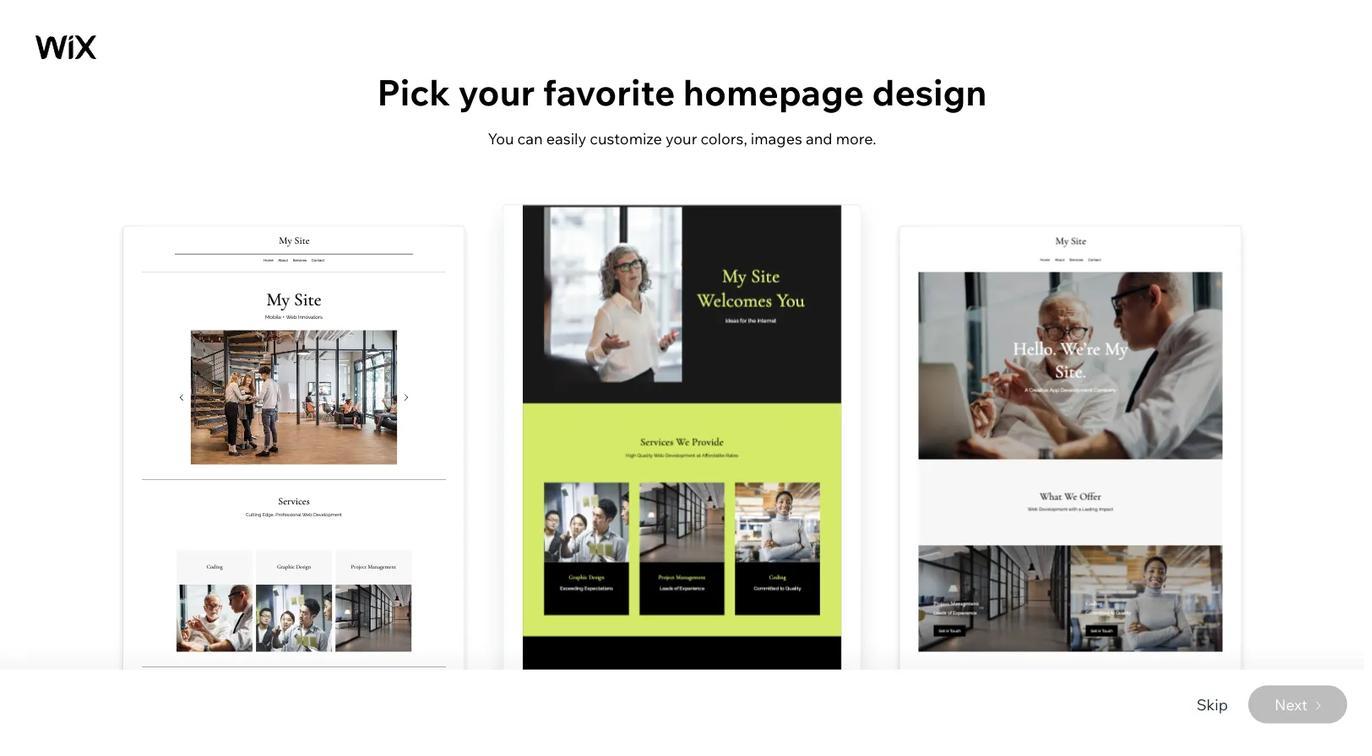 Task type: describe. For each thing, give the bounding box(es) containing it.
0 vertical spatial homepage
[[683, 69, 864, 114]]

design...
[[799, 318, 908, 352]]

tailored
[[580, 129, 634, 148]]

configuring your components...
[[550, 411, 724, 425]]

easily
[[546, 129, 586, 148]]

pick your favorite homepage design
[[377, 69, 987, 114]]

components...
[[646, 411, 724, 425]]

adding
[[550, 355, 602, 374]]

your for components...
[[619, 411, 643, 425]]

are
[[554, 129, 577, 148]]

preparing your homepage design...
[[456, 318, 908, 352]]

1 you from the left
[[488, 129, 514, 148]]

to
[[682, 69, 717, 114]]

preparing
[[456, 318, 584, 352]]

favorite
[[543, 69, 675, 114]]

your right for
[[666, 129, 697, 148]]

pages for these
[[507, 129, 551, 148]]

pages for add
[[570, 69, 674, 114]]

more.
[[836, 129, 876, 148]]

configuring
[[550, 411, 616, 425]]

adding wix bookings
[[550, 355, 702, 374]]



Task type: vqa. For each thing, say whether or not it's contained in the screenshot.
1
no



Task type: locate. For each thing, give the bounding box(es) containing it.
can left images
[[724, 129, 749, 148]]

your up images
[[725, 69, 802, 114]]

homepage up bookings
[[655, 318, 793, 352]]

colors,
[[701, 129, 747, 148]]

pages left are
[[507, 129, 551, 148]]

and
[[806, 129, 833, 148]]

can left are
[[517, 129, 543, 148]]

these pages are tailored for you. you can customize them later.
[[461, 129, 904, 148]]

pages up tailored
[[570, 69, 674, 114]]

2 can from the left
[[724, 129, 749, 148]]

wix
[[605, 355, 632, 374]]

them
[[828, 129, 866, 148]]

you
[[488, 129, 514, 148], [694, 129, 720, 148]]

can
[[517, 129, 543, 148], [724, 129, 749, 148]]

your up these
[[458, 69, 535, 114]]

1 can from the left
[[517, 129, 543, 148]]

bookings
[[635, 355, 702, 374]]

pick
[[377, 69, 450, 114]]

add
[[492, 69, 562, 114]]

your up wix
[[590, 318, 648, 352]]

you right you.
[[694, 129, 720, 148]]

pages
[[570, 69, 674, 114], [507, 129, 551, 148]]

your for favorite
[[458, 69, 535, 114]]

1 vertical spatial homepage
[[655, 318, 793, 352]]

homepage
[[683, 69, 864, 114], [655, 318, 793, 352]]

0 horizontal spatial pages
[[507, 129, 551, 148]]

site
[[810, 69, 873, 114]]

next
[[1275, 696, 1308, 715], [1275, 696, 1308, 715]]

/5
[[890, 386, 900, 398]]

customize down favorite on the top left
[[590, 129, 662, 148]]

2 customize from the left
[[753, 129, 825, 148]]

0 horizontal spatial customize
[[590, 129, 662, 148]]

0 vertical spatial pages
[[570, 69, 674, 114]]

design
[[872, 69, 987, 114]]

skip
[[1197, 696, 1228, 715], [1197, 696, 1228, 715]]

1 customize from the left
[[590, 129, 662, 148]]

your for homepage
[[590, 318, 648, 352]]

you can easily customize your colors, images and more.
[[488, 129, 876, 148]]

0 horizontal spatial can
[[517, 129, 543, 148]]

your right configuring at the bottom
[[619, 411, 643, 425]]

these
[[461, 129, 504, 148]]

add pages to your site
[[492, 69, 873, 114]]

customize left them
[[753, 129, 825, 148]]

2 you from the left
[[694, 129, 720, 148]]

1 vertical spatial pages
[[507, 129, 551, 148]]

your
[[458, 69, 535, 114], [725, 69, 802, 114], [666, 129, 697, 148], [590, 318, 648, 352], [619, 411, 643, 425]]

later.
[[869, 129, 904, 148]]

you down "add"
[[488, 129, 514, 148]]

images
[[751, 129, 802, 148]]

homepage up images
[[683, 69, 864, 114]]

0 horizontal spatial you
[[488, 129, 514, 148]]

customize
[[590, 129, 662, 148], [753, 129, 825, 148]]

1 horizontal spatial pages
[[570, 69, 674, 114]]

1 horizontal spatial customize
[[753, 129, 825, 148]]

for
[[638, 129, 658, 148]]

1 horizontal spatial you
[[694, 129, 720, 148]]

you.
[[661, 129, 691, 148]]

1 horizontal spatial can
[[724, 129, 749, 148]]

home
[[64, 49, 100, 64]]



